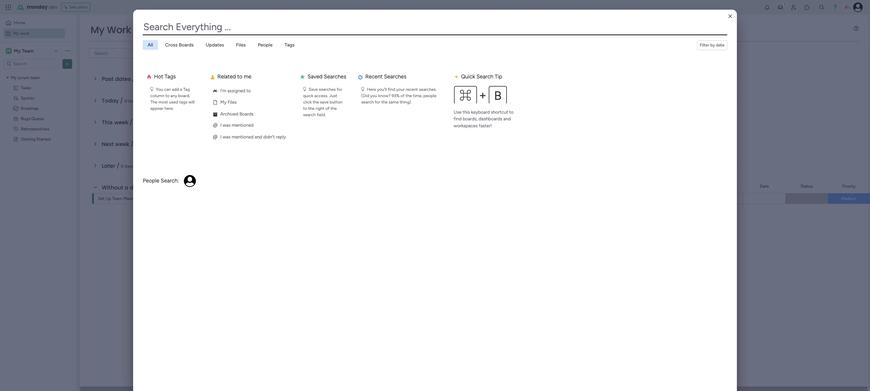 Task type: describe. For each thing, give the bounding box(es) containing it.
public board image
[[13, 136, 19, 142]]

my for my work
[[13, 31, 19, 36]]

filter by date button
[[698, 40, 728, 50]]

inbox image
[[778, 4, 784, 10]]

find inside use this keyboard shortcut to find boards, dashboards and workspaces faster!
[[454, 116, 462, 122]]

hot
[[154, 73, 163, 80]]

monday
[[27, 4, 48, 11]]

next
[[102, 141, 114, 148]]

dapulse bulb image for saved searches
[[303, 87, 306, 92]]

bugs
[[21, 116, 30, 121]]

my files
[[219, 100, 237, 105]]

access.
[[315, 93, 329, 99]]

1 vertical spatial and
[[255, 134, 262, 140]]

sprints
[[21, 96, 34, 101]]

recent
[[366, 73, 383, 80]]

status
[[801, 184, 814, 189]]

know?
[[379, 93, 391, 99]]

search inside "here you'll find your recent searches. (did you know? 93% of the time, people search for the same thing)"
[[362, 100, 374, 105]]

search everything image
[[820, 4, 826, 10]]

scrum
[[18, 75, 29, 80]]

same
[[389, 100, 399, 105]]

my files link
[[208, 98, 291, 108]]

people
[[424, 93, 437, 99]]

related
[[218, 73, 236, 80]]

dapulse mention image
[[213, 134, 218, 141]]

/ down this week / 0 items
[[131, 141, 134, 148]]

keyboard
[[472, 110, 490, 115]]

help image
[[833, 4, 839, 10]]

cross boards link
[[160, 40, 199, 50]]

later
[[102, 162, 115, 170]]

see plans button
[[61, 3, 90, 12]]

my for my files
[[221, 100, 227, 105]]

for inside save searches for quick access. just click the save button to the right of the search field.
[[337, 87, 343, 92]]

medium
[[842, 196, 857, 202]]

clock o image
[[359, 75, 363, 80]]

the
[[151, 100, 158, 105]]

hot tags
[[153, 73, 176, 80]]

saved
[[308, 73, 323, 80]]

you
[[156, 87, 163, 92]]

a inside you can add a tag column to any board. the most used tags will appear here.
[[180, 87, 182, 92]]

apps image
[[805, 4, 811, 10]]

assigned
[[228, 88, 246, 94]]

past
[[102, 75, 114, 83]]

dapulse bulb image for recent searches
[[362, 87, 365, 92]]

searches for recent searches
[[384, 73, 407, 80]]

use this keyboard shortcut to find boards, dashboards and workspaces faster!
[[454, 110, 514, 129]]

maria williams image
[[854, 2, 864, 12]]

see plans
[[69, 5, 88, 10]]

save
[[309, 87, 318, 92]]

today / 0 items
[[102, 97, 139, 105]]

set
[[98, 196, 105, 202]]

archived
[[221, 111, 239, 117]]

archived boards
[[219, 111, 254, 117]]

this week / 0 items
[[102, 119, 148, 126]]

1 vertical spatial tags
[[165, 73, 176, 80]]

m
[[7, 48, 11, 53]]

boards for archived boards
[[240, 111, 254, 117]]

you
[[371, 93, 378, 99]]

i for i was mentioned
[[221, 123, 222, 128]]

updates link
[[201, 40, 229, 50]]

without
[[102, 184, 123, 192]]

my work button
[[4, 29, 65, 38]]

updates
[[206, 42, 224, 48]]

0 for past dates /
[[136, 77, 139, 82]]

this
[[463, 110, 471, 115]]

related to me
[[216, 73, 252, 80]]

workspace image
[[6, 48, 12, 54]]

my team
[[14, 48, 34, 54]]

people for people search:
[[143, 178, 160, 184]]

save searches for quick access. just click the save button to the right of the search field.
[[303, 87, 343, 118]]

recent
[[406, 87, 418, 92]]

plans
[[78, 5, 88, 10]]

by
[[711, 43, 716, 48]]

of inside "here you'll find your recent searches. (did you know? 93% of the time, people search for the same thing)"
[[401, 93, 405, 99]]

work
[[20, 31, 29, 36]]

the up right
[[313, 100, 319, 105]]

started
[[36, 137, 51, 142]]

most
[[159, 100, 168, 105]]

boards,
[[463, 116, 478, 122]]

find inside "here you'll find your recent searches. (did you know? 93% of the time, people search for the same thing)"
[[388, 87, 396, 92]]

people for people
[[258, 42, 273, 48]]

search:
[[161, 178, 179, 184]]

/ left search:
[[144, 184, 147, 192]]

searches for saved searches
[[324, 73, 347, 80]]

board.
[[178, 93, 190, 99]]

my for my work
[[91, 23, 105, 37]]

add
[[172, 87, 179, 92]]

button
[[330, 100, 343, 105]]

/ right later
[[117, 162, 120, 170]]

⌘
[[460, 88, 472, 103]]

priority
[[843, 184, 857, 189]]

any
[[171, 93, 177, 99]]

just
[[330, 93, 338, 99]]

retrospectives
[[21, 126, 49, 132]]

b
[[495, 88, 502, 103]]

work
[[107, 23, 131, 37]]

click
[[303, 100, 312, 105]]

(did
[[362, 93, 370, 99]]

up
[[106, 196, 111, 202]]

the down click
[[309, 106, 315, 111]]

list box containing my scrum team
[[0, 71, 77, 226]]

items inside today / 0 items
[[128, 99, 139, 104]]

date
[[761, 184, 770, 189]]

thing)
[[400, 100, 411, 105]]

my scrum team
[[11, 75, 40, 80]]

searches.
[[419, 87, 437, 92]]

bugs queue
[[21, 116, 44, 121]]

items down cross boards link
[[180, 50, 190, 56]]

for inside "here you'll find your recent searches. (did you know? 93% of the time, people search for the same thing)"
[[375, 100, 381, 105]]

dashboards
[[479, 116, 503, 122]]



Task type: locate. For each thing, give the bounding box(es) containing it.
shortcut
[[491, 110, 509, 115]]

files left people link
[[236, 42, 246, 48]]

dapulse bulb image up quick
[[303, 87, 306, 92]]

to up my files link on the top
[[247, 88, 251, 94]]

and down "shortcut"
[[504, 116, 511, 122]]

faster!
[[479, 123, 492, 129]]

team
[[30, 75, 40, 80]]

time,
[[413, 93, 423, 99]]

None search field
[[89, 48, 146, 58]]

to inside you can add a tag column to any board. the most used tags will appear here.
[[166, 93, 170, 99]]

0 for this week /
[[134, 121, 137, 126]]

0 horizontal spatial dapulse bulb image
[[151, 87, 153, 92]]

2 searches from the left
[[384, 73, 407, 80]]

files
[[236, 42, 246, 48], [228, 100, 237, 105]]

dapulse mention image
[[213, 122, 218, 129]]

cross
[[165, 42, 178, 48]]

1 vertical spatial a
[[125, 184, 128, 192]]

0 horizontal spatial searches
[[324, 73, 347, 80]]

1 i from the top
[[221, 123, 222, 128]]

items up next week / 0 items
[[138, 121, 148, 126]]

1 horizontal spatial team
[[112, 196, 122, 202]]

1 vertical spatial boards
[[240, 111, 254, 117]]

people right files link
[[258, 42, 273, 48]]

1 vertical spatial find
[[454, 116, 462, 122]]

0 vertical spatial mentioned
[[232, 123, 254, 128]]

items inside later / 0 items
[[125, 164, 135, 169]]

1 vertical spatial of
[[326, 106, 330, 111]]

hide done items
[[159, 50, 190, 56]]

1 horizontal spatial date
[[717, 43, 725, 48]]

mentioned down i was mentioned
[[232, 134, 254, 140]]

+
[[480, 88, 487, 102]]

0 vertical spatial and
[[504, 116, 511, 122]]

getting
[[21, 137, 35, 142]]

0 vertical spatial people
[[258, 42, 273, 48]]

2 dapulse bulb image from the left
[[303, 87, 306, 92]]

dev
[[49, 4, 58, 11]]

items left 'hot'
[[140, 77, 151, 82]]

None field
[[143, 19, 728, 34]]

date for a
[[130, 184, 143, 192]]

0 up next week / 0 items
[[134, 121, 137, 126]]

Search in workspace field
[[13, 60, 50, 67]]

0 horizontal spatial tags
[[165, 73, 176, 80]]

my inside workspace selection element
[[14, 48, 21, 54]]

1 horizontal spatial boards
[[240, 111, 254, 117]]

my work
[[91, 23, 131, 37]]

column
[[151, 93, 164, 99]]

searches up searches
[[324, 73, 347, 80]]

0 vertical spatial i
[[221, 123, 222, 128]]

here you'll find your recent searches. (did you know? 93% of the time, people search for the same thing)
[[362, 87, 437, 105]]

searches
[[319, 87, 336, 92]]

team inside workspace selection element
[[22, 48, 34, 54]]

my for my team
[[14, 48, 21, 54]]

option
[[0, 72, 77, 73]]

tags link
[[280, 40, 300, 50]]

93%
[[392, 93, 400, 99]]

monday pulse circle image
[[213, 88, 218, 95]]

2 horizontal spatial dapulse bulb image
[[362, 87, 365, 92]]

a up meeting
[[125, 184, 128, 192]]

dapulse search hot tags image
[[147, 74, 151, 80]]

monday dev
[[27, 4, 58, 11]]

notifications image
[[765, 4, 771, 10]]

items left the the
[[128, 99, 139, 104]]

0 left dapulse search hot tags image
[[136, 77, 139, 82]]

and left didn't
[[255, 134, 262, 140]]

0 down this week / 0 items
[[135, 142, 138, 147]]

week right this
[[114, 119, 128, 126]]

0 for next week /
[[135, 142, 138, 147]]

use
[[454, 110, 462, 115]]

my work
[[13, 31, 29, 36]]

didn't
[[264, 134, 275, 140]]

team up search in workspace field
[[22, 48, 34, 54]]

tasks
[[21, 85, 31, 91]]

0 vertical spatial for
[[337, 87, 343, 92]]

i was mentioned link
[[208, 121, 291, 131]]

a
[[180, 87, 182, 92], [125, 184, 128, 192]]

for up just
[[337, 87, 343, 92]]

2 i from the top
[[221, 134, 222, 140]]

boards inside archived boards link
[[240, 111, 254, 117]]

1 vertical spatial people
[[143, 178, 160, 184]]

right
[[316, 106, 325, 111]]

1 vertical spatial team
[[112, 196, 122, 202]]

1 image
[[783, 0, 788, 7]]

0 inside this week / 0 items
[[134, 121, 137, 126]]

/ right dates at left
[[132, 75, 135, 83]]

home
[[14, 20, 25, 25]]

week for this
[[114, 119, 128, 126]]

search left field.
[[303, 113, 316, 118]]

1 was from the top
[[223, 123, 231, 128]]

date
[[717, 43, 725, 48], [130, 184, 143, 192]]

0 horizontal spatial team
[[22, 48, 34, 54]]

0 vertical spatial search
[[362, 100, 374, 105]]

date inside "button"
[[717, 43, 725, 48]]

week
[[114, 119, 128, 126], [115, 141, 129, 148]]

recent searches
[[364, 73, 407, 80]]

1 horizontal spatial and
[[504, 116, 511, 122]]

0 inside next week / 0 items
[[135, 142, 138, 147]]

to down click
[[303, 106, 308, 111]]

find up 93%
[[388, 87, 396, 92]]

1 vertical spatial for
[[375, 100, 381, 105]]

search down '(did'
[[362, 100, 374, 105]]

dapulse favorite image
[[300, 74, 305, 80]]

1 searches from the left
[[324, 73, 347, 80]]

files link
[[231, 40, 251, 50]]

0 vertical spatial find
[[388, 87, 396, 92]]

Filter dashboard by text search field
[[89, 48, 146, 58]]

caret down image
[[6, 76, 9, 80]]

0 horizontal spatial date
[[130, 184, 143, 192]]

1 horizontal spatial tags
[[285, 42, 295, 48]]

1 vertical spatial was
[[223, 134, 231, 140]]

1 horizontal spatial for
[[375, 100, 381, 105]]

0 vertical spatial week
[[114, 119, 128, 126]]

can
[[164, 87, 171, 92]]

2 mentioned from the top
[[232, 134, 254, 140]]

0 vertical spatial was
[[223, 123, 231, 128]]

v2 bolt switch full image
[[455, 74, 459, 80]]

you'll
[[378, 87, 387, 92]]

mentioned for i was mentioned
[[232, 123, 254, 128]]

searches up your at the left top
[[384, 73, 407, 80]]

tags
[[179, 100, 188, 105]]

items inside this week / 0 items
[[138, 121, 148, 126]]

workspaces
[[454, 123, 478, 129]]

dapulse bulb image left you
[[151, 87, 153, 92]]

dapulse bulb image for hot tags
[[151, 87, 153, 92]]

my inside button
[[13, 31, 19, 36]]

0 horizontal spatial a
[[125, 184, 128, 192]]

1 horizontal spatial find
[[454, 116, 462, 122]]

save
[[320, 100, 329, 105]]

my for my scrum team
[[11, 75, 17, 80]]

was right dapulse mention icon
[[223, 123, 231, 128]]

boards up hide done items
[[179, 42, 194, 48]]

was for i was mentioned and didn't reply
[[223, 134, 231, 140]]

team
[[22, 48, 34, 54], [112, 196, 122, 202]]

date right by
[[717, 43, 725, 48]]

search inside save searches for quick access. just click the save button to the right of the search field.
[[303, 113, 316, 118]]

without a date /
[[102, 184, 148, 192]]

all
[[148, 42, 153, 48]]

me
[[244, 73, 252, 80]]

will
[[189, 100, 195, 105]]

i'm
[[221, 88, 227, 94]]

0 horizontal spatial for
[[337, 87, 343, 92]]

dapulse doc image
[[213, 100, 218, 106]]

search image
[[139, 51, 144, 56]]

i for i was mentioned and didn't reply
[[221, 134, 222, 140]]

boards down my files link on the top
[[240, 111, 254, 117]]

boards inside cross boards link
[[179, 42, 194, 48]]

filter
[[701, 43, 710, 48]]

0 right the 'today'
[[125, 99, 127, 104]]

to inside save searches for quick access. just click the save button to the right of the search field.
[[303, 106, 308, 111]]

items inside past dates / 0 items
[[140, 77, 151, 82]]

0 vertical spatial tags
[[285, 42, 295, 48]]

searches
[[324, 73, 347, 80], [384, 73, 407, 80]]

/ up next week / 0 items
[[130, 119, 133, 126]]

week for next
[[115, 141, 129, 148]]

close image
[[729, 14, 733, 19]]

mentioned down archived boards
[[232, 123, 254, 128]]

i right dapulse mention icon
[[221, 123, 222, 128]]

of down save
[[326, 106, 330, 111]]

appear
[[151, 106, 164, 111]]

0 vertical spatial team
[[22, 48, 34, 54]]

field.
[[317, 113, 326, 118]]

archive image
[[213, 112, 218, 117]]

1 vertical spatial files
[[228, 100, 237, 105]]

date up meeting
[[130, 184, 143, 192]]

tags right people link
[[285, 42, 295, 48]]

people search:
[[143, 178, 179, 184]]

dapulse bulb image up '(did'
[[362, 87, 365, 92]]

to
[[237, 73, 243, 80], [247, 88, 251, 94], [166, 93, 170, 99], [303, 106, 308, 111], [510, 110, 514, 115]]

to left the any
[[166, 93, 170, 99]]

/
[[132, 75, 135, 83], [120, 97, 123, 105], [130, 119, 133, 126], [131, 141, 134, 148], [117, 162, 120, 170], [144, 184, 147, 192]]

was right dapulse mention image
[[223, 134, 231, 140]]

1 vertical spatial search
[[303, 113, 316, 118]]

tags
[[285, 42, 295, 48], [165, 73, 176, 80]]

mentioned for i was mentioned and didn't reply
[[232, 134, 254, 140]]

i'm assigned to link
[[208, 86, 291, 96]]

the down know?
[[382, 100, 388, 105]]

find
[[388, 87, 396, 92], [454, 116, 462, 122]]

0 inside later / 0 items
[[121, 164, 124, 169]]

to inside use this keyboard shortcut to find boards, dashboards and workspaces faster!
[[510, 110, 514, 115]]

0 inside today / 0 items
[[125, 99, 127, 104]]

team right up
[[112, 196, 122, 202]]

tags right 'hot'
[[165, 73, 176, 80]]

items
[[180, 50, 190, 56], [140, 77, 151, 82], [128, 99, 139, 104], [138, 121, 148, 126], [139, 142, 149, 147], [125, 164, 135, 169]]

2 was from the top
[[223, 134, 231, 140]]

/ right the 'today'
[[120, 97, 123, 105]]

1 horizontal spatial dapulse bulb image
[[303, 87, 306, 92]]

you can add a tag column to any board. the most used tags will appear here.
[[151, 87, 195, 111]]

your
[[397, 87, 405, 92]]

1 horizontal spatial of
[[401, 93, 405, 99]]

1 vertical spatial i
[[221, 134, 222, 140]]

i right dapulse mention image
[[221, 134, 222, 140]]

files down i'm assigned to
[[228, 100, 237, 105]]

0 inside past dates / 0 items
[[136, 77, 139, 82]]

0 horizontal spatial boards
[[179, 42, 194, 48]]

meeting
[[123, 196, 139, 202]]

0 vertical spatial date
[[717, 43, 725, 48]]

the down button
[[331, 106, 337, 111]]

here
[[367, 87, 376, 92]]

i was mentioned and didn't reply
[[219, 134, 286, 140]]

search
[[477, 73, 494, 80]]

0 vertical spatial of
[[401, 93, 405, 99]]

Search Everything ... field
[[143, 19, 728, 34]]

0 vertical spatial boards
[[179, 42, 194, 48]]

here.
[[165, 106, 174, 111]]

i was mentioned and didn't reply link
[[208, 132, 291, 142]]

1 vertical spatial date
[[130, 184, 143, 192]]

public board image
[[13, 85, 19, 91]]

items right later
[[125, 164, 135, 169]]

to right "shortcut"
[[510, 110, 514, 115]]

list box
[[0, 71, 77, 226]]

to left me
[[237, 73, 243, 80]]

0 vertical spatial files
[[236, 42, 246, 48]]

of down your at the left top
[[401, 93, 405, 99]]

0 horizontal spatial find
[[388, 87, 396, 92]]

0 right later
[[121, 164, 124, 169]]

find down the use at the top
[[454, 116, 462, 122]]

date for by
[[717, 43, 725, 48]]

user image
[[211, 75, 215, 80]]

was for i was mentioned
[[223, 123, 231, 128]]

archived boards link
[[208, 109, 291, 119]]

3 dapulse bulb image from the left
[[362, 87, 365, 92]]

1 horizontal spatial search
[[362, 100, 374, 105]]

people
[[258, 42, 273, 48], [143, 178, 160, 184]]

and inside use this keyboard shortcut to find boards, dashboards and workspaces faster!
[[504, 116, 511, 122]]

quick
[[303, 93, 314, 99]]

week right next at the top of the page
[[115, 141, 129, 148]]

dapulse bulb image
[[151, 87, 153, 92], [303, 87, 306, 92], [362, 87, 365, 92]]

1 mentioned from the top
[[232, 123, 254, 128]]

getting started
[[21, 137, 51, 142]]

0 horizontal spatial search
[[303, 113, 316, 118]]

invite members image
[[792, 4, 798, 10]]

select product image
[[5, 4, 11, 10]]

a left "tag"
[[180, 87, 182, 92]]

of inside save searches for quick access. just click the save button to the right of the search field.
[[326, 106, 330, 111]]

the down recent
[[406, 93, 412, 99]]

items inside next week / 0 items
[[139, 142, 149, 147]]

for down the you
[[375, 100, 381, 105]]

1 horizontal spatial a
[[180, 87, 182, 92]]

1 horizontal spatial people
[[258, 42, 273, 48]]

for
[[337, 87, 343, 92], [375, 100, 381, 105]]

past dates / 0 items
[[102, 75, 151, 83]]

1 vertical spatial week
[[115, 141, 129, 148]]

items down this week / 0 items
[[139, 142, 149, 147]]

0 vertical spatial a
[[180, 87, 182, 92]]

boards for cross boards
[[179, 42, 194, 48]]

0 horizontal spatial and
[[255, 134, 262, 140]]

i
[[221, 123, 222, 128], [221, 134, 222, 140]]

reply
[[276, 134, 286, 140]]

workspace selection element
[[6, 47, 35, 55]]

roadmap
[[21, 106, 39, 111]]

1 dapulse bulb image from the left
[[151, 87, 153, 92]]

next week / 0 items
[[102, 141, 149, 148]]

home button
[[4, 18, 65, 28]]

1 horizontal spatial searches
[[384, 73, 407, 80]]

0 horizontal spatial of
[[326, 106, 330, 111]]

0 horizontal spatial people
[[143, 178, 160, 184]]

people left search:
[[143, 178, 160, 184]]

1 vertical spatial mentioned
[[232, 134, 254, 140]]

saved searches
[[307, 73, 347, 80]]



Task type: vqa. For each thing, say whether or not it's contained in the screenshot.
My work button
yes



